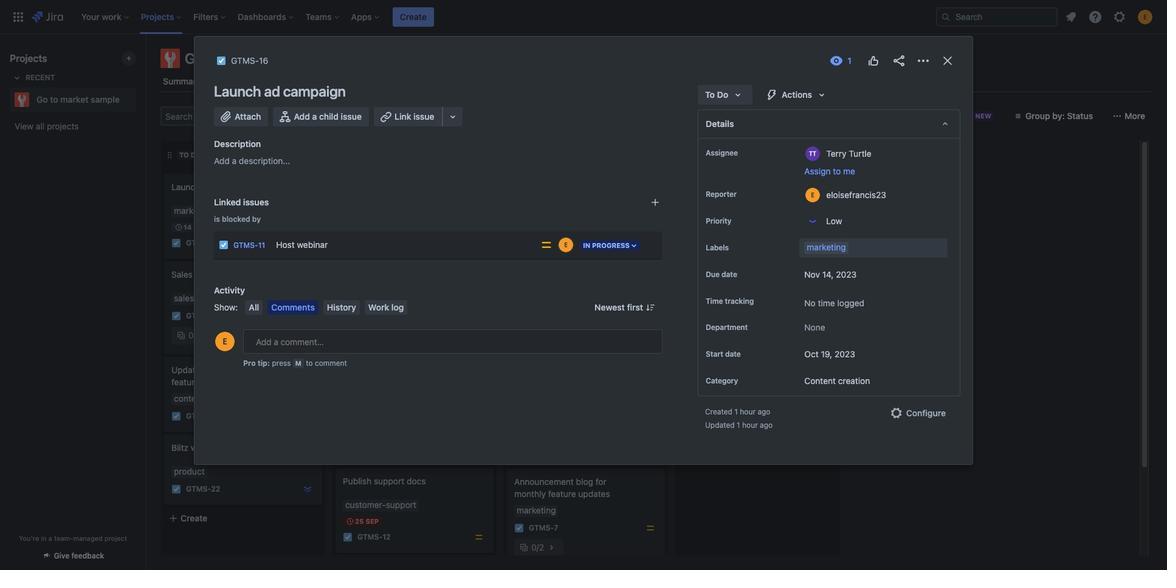 Task type: describe. For each thing, give the bounding box(es) containing it.
1 vertical spatial 14
[[726, 329, 734, 338]]

0 vertical spatial sample
[[271, 50, 318, 67]]

share image
[[892, 54, 907, 68]]

recent
[[26, 73, 55, 82]]

add for add a child issue
[[294, 111, 310, 122]]

gtms-14
[[701, 329, 734, 338]]

view all projects
[[15, 121, 79, 131]]

gtms-2 link
[[358, 255, 387, 266]]

newest first
[[595, 302, 643, 313]]

delete
[[354, 260, 379, 270]]

comment
[[315, 359, 347, 368]]

gtms-12
[[358, 533, 391, 542]]

1 vertical spatial ago
[[760, 421, 773, 430]]

in
[[583, 241, 591, 249]]

2023 for nov 14, 2023
[[836, 269, 857, 280]]

campaign inside dialog
[[283, 83, 346, 100]]

tracking
[[725, 297, 754, 306]]

app
[[372, 299, 386, 309]]

01 october 2023 image
[[688, 240, 698, 249]]

1 vertical spatial gtms-16 link
[[186, 238, 220, 248]]

eloisefrancis23 image
[[559, 238, 574, 252]]

0 horizontal spatial a
[[49, 535, 52, 543]]

gtms- for gtms-2 link on the left top of the page
[[358, 256, 383, 265]]

1 vertical spatial hour
[[743, 421, 758, 430]]

all
[[36, 121, 45, 131]]

gtms- for the gtms-10 link
[[358, 351, 383, 360]]

logged
[[838, 298, 865, 308]]

add people image
[[313, 109, 327, 123]]

link an issue image
[[651, 198, 661, 207]]

press
[[272, 359, 291, 368]]

progress
[[592, 241, 630, 249]]

0 vertical spatial oct
[[708, 240, 723, 248]]

0 vertical spatial /
[[194, 330, 196, 341]]

a for description...
[[232, 156, 237, 166]]

all button
[[245, 300, 263, 315]]

gtms- for gtms-14 link
[[701, 329, 726, 338]]

summary link
[[161, 71, 204, 92]]

lowest image for sales kickoff
[[303, 311, 313, 321]]

delete button
[[322, 253, 426, 277]]

turtle
[[849, 148, 872, 158]]

update documentation for feature update
[[172, 365, 275, 387]]

in progress
[[583, 241, 630, 249]]

27 september 2023 image
[[517, 227, 527, 237]]

task image for gtms-16
[[172, 238, 181, 248]]

1 vertical spatial to
[[179, 151, 189, 159]]

pro
[[243, 359, 256, 368]]

0 vertical spatial eloisefrancis23 image
[[286, 106, 305, 126]]

guides
[[748, 182, 774, 192]]

first
[[627, 302, 643, 313]]

0 vertical spatial feature
[[706, 286, 734, 297]]

gtms-22
[[186, 485, 220, 494]]

1 0 / 2 from the top
[[532, 350, 544, 360]]

launch inside dialog
[[214, 83, 261, 100]]

blog
[[576, 477, 594, 487]]

0 vertical spatial nov
[[194, 223, 209, 231]]

1 vertical spatial go to market sample
[[36, 94, 120, 105]]

add a child issue button
[[273, 107, 369, 127]]

gtms-16 for the rightmost gtms-16 link
[[231, 55, 268, 66]]

0 horizontal spatial sample
[[91, 94, 120, 105]]

0 horizontal spatial to do
[[179, 151, 201, 159]]

add for add a description...
[[214, 156, 230, 166]]

is
[[214, 215, 220, 224]]

1 done image from the top
[[803, 255, 813, 265]]

assign
[[805, 166, 831, 176]]

21
[[211, 412, 219, 421]]

illustrations
[[343, 286, 388, 297]]

announcement blog for monthly feature updates
[[515, 477, 610, 499]]

newest first button
[[588, 300, 663, 315]]

new feature naming
[[686, 286, 765, 297]]

gtms- for the rightmost gtms-16 link
[[231, 55, 259, 66]]

0 /
[[189, 330, 196, 341]]

reporter
[[706, 190, 737, 199]]

work log
[[369, 302, 404, 313]]

task image for gtms-2
[[343, 255, 353, 265]]

tab list containing board
[[153, 71, 1160, 92]]

oct inside launch ad campaign dialog
[[805, 349, 819, 360]]

16 for bottom gtms-16 link
[[211, 239, 220, 248]]

search image
[[941, 12, 951, 22]]

list link
[[252, 71, 271, 92]]

to down recent
[[50, 94, 58, 105]]

gtms-22 link
[[186, 484, 220, 495]]

2 vertical spatial 0
[[532, 543, 537, 553]]

2 0 / 2 from the top
[[532, 543, 544, 553]]

mobile
[[343, 299, 369, 309]]

marketing
[[807, 242, 846, 252]]

2 vertical spatial eloisefrancis23 image
[[471, 440, 485, 455]]

priority
[[706, 217, 732, 226]]

gtms- for bottom gtms-16 link
[[186, 239, 211, 248]]

gtms- for gtms-1 link
[[529, 244, 554, 253]]

10
[[383, 351, 391, 360]]

0 vertical spatial market
[[223, 50, 268, 67]]

update
[[172, 365, 200, 375]]

2 horizontal spatial create
[[686, 182, 712, 192]]

1 vertical spatial 0
[[532, 350, 537, 360]]

history button
[[324, 300, 360, 315]]

do inside to do "dropdown button"
[[717, 89, 729, 100]]

show:
[[214, 302, 238, 313]]

kickoff
[[195, 269, 221, 280]]

project
[[105, 535, 127, 543]]

0 vertical spatial go to market sample
[[185, 50, 318, 67]]

publish support docs
[[343, 476, 426, 487]]

nov 14, 2023
[[805, 269, 857, 280]]

gtms- for gtms-7 link
[[529, 524, 554, 533]]

log
[[392, 302, 404, 313]]

12
[[383, 533, 391, 542]]

content
[[805, 376, 836, 386]]

configure link
[[882, 404, 954, 424]]

assignee
[[706, 148, 738, 158]]

gtms-1
[[529, 244, 558, 253]]

1 vertical spatial do
[[191, 151, 201, 159]]

created 1 hour ago updated 1 hour ago
[[706, 408, 773, 430]]

give feedback
[[54, 552, 104, 561]]

2 vertical spatial 1
[[737, 421, 741, 430]]

1 for created
[[735, 408, 738, 417]]

gtms- for gtms-22 link
[[186, 485, 211, 494]]

assign to me button
[[805, 165, 948, 178]]

2 done image from the top
[[803, 328, 813, 338]]

task image for blitz with dev team
[[172, 485, 181, 494]]

Search field
[[937, 7, 1058, 26]]

category
[[706, 377, 739, 386]]

Add a comment… field
[[243, 330, 663, 354]]

start
[[706, 350, 724, 359]]

launch ad campaign dialog
[[195, 36, 973, 465]]

eloisefrancis23
[[827, 189, 887, 200]]

list
[[254, 76, 269, 86]]

all
[[249, 302, 259, 313]]

start date
[[706, 350, 741, 359]]

for for announcement blog for monthly feature updates
[[596, 477, 607, 487]]

01 oct
[[698, 240, 723, 248]]

14 nov
[[184, 223, 209, 231]]

task image for announcement blog for monthly feature updates
[[515, 524, 524, 533]]

sales kickoff
[[172, 269, 221, 280]]

close image
[[941, 54, 955, 68]]

medium image for gtms-7
[[646, 524, 656, 533]]

to right m
[[306, 359, 313, 368]]

lowest image for blitz with dev team
[[303, 485, 313, 494]]

0 vertical spatial 14
[[184, 223, 192, 231]]

add a description...
[[214, 156, 290, 166]]

17
[[211, 312, 219, 321]]

terry
[[827, 148, 847, 158]]

and
[[437, 286, 451, 297]]

oct 19, 2023
[[805, 349, 856, 360]]

projects
[[47, 121, 79, 131]]

gtms-2
[[358, 256, 387, 265]]

medium image for gtms-12
[[474, 533, 484, 543]]



Task type: vqa. For each thing, say whether or not it's contained in the screenshot.
Board
yes



Task type: locate. For each thing, give the bounding box(es) containing it.
2 horizontal spatial a
[[312, 111, 317, 122]]

linked
[[214, 197, 241, 207]]

1 vertical spatial to do
[[179, 151, 201, 159]]

1 issue from the left
[[341, 111, 362, 122]]

gtms- right delete icon
[[358, 256, 383, 265]]

eloisefrancis23 image
[[286, 106, 305, 126], [471, 348, 485, 362], [471, 440, 485, 455]]

0 horizontal spatial gtms-16
[[186, 239, 220, 248]]

gtms-16
[[231, 55, 268, 66], [186, 239, 220, 248]]

1 lowest image from the top
[[303, 311, 313, 321]]

2 vertical spatial for
[[596, 477, 607, 487]]

issue right child
[[341, 111, 362, 122]]

task image
[[217, 56, 226, 66], [172, 311, 181, 321], [172, 485, 181, 494], [515, 524, 524, 533], [343, 533, 353, 543]]

delete image
[[332, 258, 347, 272]]

0 vertical spatial sep
[[537, 228, 550, 236]]

01
[[698, 240, 706, 248]]

in progress button
[[580, 239, 642, 252]]

0 horizontal spatial 16
[[211, 239, 220, 248]]

1 horizontal spatial add
[[294, 111, 310, 122]]

gtms- for 'gtms-21' "link" in the bottom of the page
[[186, 412, 211, 421]]

1 vertical spatial oct
[[805, 349, 819, 360]]

website
[[404, 286, 434, 297]]

add inside button
[[294, 111, 310, 122]]

create banner
[[0, 0, 1168, 34]]

gtms-7 link
[[529, 523, 558, 534]]

0 vertical spatial campaign
[[283, 83, 346, 100]]

date right due
[[722, 270, 738, 279]]

issue type: task image
[[219, 240, 229, 250]]

16 up list
[[259, 55, 268, 66]]

details
[[706, 119, 734, 129]]

add a child issue
[[294, 111, 362, 122]]

1 horizontal spatial sample
[[271, 50, 318, 67]]

actions
[[782, 89, 812, 100]]

0 vertical spatial to do
[[706, 89, 729, 100]]

2 vertical spatial create
[[181, 513, 207, 524]]

1 horizontal spatial a
[[232, 156, 237, 166]]

hour
[[740, 408, 756, 417], [743, 421, 758, 430]]

1 horizontal spatial gtms-16
[[231, 55, 268, 66]]

gtms- for gtms-12 link
[[358, 533, 383, 542]]

feature inside announcement blog for monthly feature updates
[[548, 489, 576, 499]]

tip:
[[258, 359, 270, 368]]

1 right priority: medium "icon"
[[554, 244, 558, 253]]

0 / 2
[[532, 350, 544, 360], [532, 543, 544, 553]]

1 vertical spatial sep
[[366, 518, 379, 525]]

1 done image from the top
[[803, 255, 813, 265]]

2023 for oct 19, 2023
[[835, 349, 856, 360]]

1 highest image from the top
[[817, 255, 827, 265]]

linked issues
[[214, 197, 269, 207]]

new
[[686, 286, 704, 297]]

25 sep
[[355, 518, 379, 525]]

0 vertical spatial date
[[722, 270, 738, 279]]

activity
[[214, 285, 245, 296]]

task image left gtms-7 link
[[515, 524, 524, 533]]

launch
[[214, 83, 261, 100], [172, 182, 200, 192]]

0 horizontal spatial go
[[36, 94, 48, 105]]

sample up view all projects link
[[91, 94, 120, 105]]

go up summary
[[185, 50, 204, 67]]

0 vertical spatial 16
[[259, 55, 268, 66]]

launch ad campaign
[[214, 83, 346, 100], [172, 182, 253, 192]]

highest image up 19,
[[817, 328, 827, 338]]

sep for 27 sep
[[537, 228, 550, 236]]

gtms-17 link
[[186, 311, 219, 321]]

1 vertical spatial campaign
[[215, 182, 253, 192]]

0 horizontal spatial launch
[[172, 182, 200, 192]]

1 vertical spatial 0 / 2
[[532, 543, 544, 553]]

14
[[184, 223, 192, 231], [726, 329, 734, 338]]

marketing link
[[805, 242, 849, 254]]

1 horizontal spatial issue
[[414, 111, 435, 122]]

newest first image
[[646, 303, 656, 313]]

14 november 2023 image
[[174, 223, 184, 232], [174, 223, 184, 232]]

gtms- inside launch ad campaign dialog
[[231, 55, 259, 66]]

done image down marketing link
[[803, 255, 813, 265]]

date
[[722, 270, 738, 279], [726, 350, 741, 359]]

gtms-1 link
[[529, 243, 558, 253]]

0 vertical spatial launch
[[214, 83, 261, 100]]

feature inside update documentation for feature update
[[172, 377, 199, 387]]

for inside update documentation for feature update
[[264, 365, 275, 375]]

a right in in the bottom of the page
[[49, 535, 52, 543]]

comments
[[271, 302, 315, 313]]

1 vertical spatial launch
[[172, 182, 200, 192]]

0 vertical spatial add
[[294, 111, 310, 122]]

1 horizontal spatial to
[[706, 89, 715, 100]]

0 horizontal spatial oct
[[708, 240, 723, 248]]

go
[[185, 50, 204, 67], [36, 94, 48, 105]]

0 vertical spatial lowest image
[[303, 311, 313, 321]]

Search board text field
[[162, 108, 254, 125]]

1 vertical spatial create button
[[161, 508, 325, 530]]

for inside illustrations for website and mobile app
[[391, 286, 402, 297]]

none
[[805, 323, 826, 333]]

gtms-10 link
[[358, 350, 391, 360]]

is blocked by
[[214, 215, 261, 224]]

for inside announcement blog for monthly feature updates
[[596, 477, 607, 487]]

nov left 14,
[[805, 269, 820, 280]]

task image left 'gtms-21' "link" in the bottom of the page
[[172, 412, 181, 421]]

a left child
[[312, 111, 317, 122]]

documentation
[[203, 365, 262, 375]]

oct right 01
[[708, 240, 723, 248]]

for right pro
[[264, 365, 275, 375]]

add left add people icon
[[294, 111, 310, 122]]

summary
[[163, 76, 201, 86]]

1 vertical spatial 1
[[735, 408, 738, 417]]

market up view all projects link
[[60, 94, 88, 105]]

lowest image
[[303, 311, 313, 321], [303, 485, 313, 494]]

campaign up linked
[[215, 182, 253, 192]]

2023 right 14,
[[836, 269, 857, 280]]

to inside "dropdown button"
[[706, 89, 715, 100]]

14 up start date
[[726, 329, 734, 338]]

do up details on the right of the page
[[717, 89, 729, 100]]

to
[[207, 50, 220, 67], [50, 94, 58, 105], [833, 166, 841, 176], [306, 359, 313, 368]]

work
[[369, 302, 389, 313]]

done image
[[803, 255, 813, 265], [803, 328, 813, 338]]

to up board
[[207, 50, 220, 67]]

give
[[54, 552, 70, 561]]

1 vertical spatial for
[[264, 365, 275, 375]]

tab list
[[153, 71, 1160, 92]]

in
[[41, 535, 47, 543]]

0 vertical spatial hour
[[740, 408, 756, 417]]

link
[[395, 111, 411, 122]]

16 for the rightmost gtms-16 link
[[259, 55, 268, 66]]

gtms-
[[231, 55, 259, 66], [186, 239, 211, 248], [529, 244, 554, 253], [358, 256, 383, 265], [186, 312, 211, 321], [701, 329, 726, 338], [358, 351, 383, 360], [186, 412, 211, 421], [186, 485, 211, 494], [529, 524, 554, 533], [358, 533, 383, 542]]

0 horizontal spatial sep
[[366, 518, 379, 525]]

launch ad campaign down the copy link to issue image on the left of the page
[[214, 83, 346, 100]]

27 september 2023 image
[[517, 227, 527, 237]]

ago right updated
[[760, 421, 773, 430]]

time
[[706, 297, 723, 306]]

product
[[714, 182, 745, 192]]

gtms- up 0 /
[[186, 312, 211, 321]]

ad inside dialog
[[264, 83, 280, 100]]

date for start date
[[726, 350, 741, 359]]

gtms- for 'gtms-17' link
[[186, 312, 211, 321]]

feature down due date
[[706, 286, 734, 297]]

launch ad campaign up linked
[[172, 182, 253, 192]]

0 vertical spatial for
[[391, 286, 402, 297]]

0 vertical spatial 1
[[554, 244, 558, 253]]

announcement
[[515, 477, 574, 487]]

0 horizontal spatial go to market sample
[[36, 94, 120, 105]]

time tracking pin to top. only you can see pinned fields. image
[[757, 297, 766, 307]]

1 horizontal spatial to do
[[706, 89, 729, 100]]

newest
[[595, 302, 625, 313]]

16 down is
[[211, 239, 220, 248]]

for up updates
[[596, 477, 607, 487]]

issue
[[341, 111, 362, 122], [414, 111, 435, 122]]

due
[[706, 270, 720, 279]]

01 october 2023 image
[[688, 240, 698, 249]]

updated
[[706, 421, 735, 430]]

1 horizontal spatial oct
[[805, 349, 819, 360]]

feature down update
[[172, 377, 199, 387]]

task image left the gtms-10 link
[[343, 350, 353, 360]]

highest image down marketing link
[[817, 255, 827, 265]]

1 horizontal spatial sep
[[537, 228, 550, 236]]

gtms-16 for bottom gtms-16 link
[[186, 239, 220, 248]]

managed
[[73, 535, 103, 543]]

1 right created
[[735, 408, 738, 417]]

done image down "no" on the bottom of the page
[[803, 328, 813, 338]]

1 horizontal spatial gtms-16 link
[[231, 54, 268, 68]]

14 left is
[[184, 223, 192, 231]]

gtms- left the copy link to issue image on the left of the page
[[231, 55, 259, 66]]

docs
[[407, 476, 426, 487]]

menu bar containing all
[[243, 300, 410, 315]]

low
[[827, 216, 843, 226]]

25 september 2023 image
[[345, 517, 355, 527], [345, 517, 355, 527]]

create column image
[[852, 145, 867, 160]]

16 inside launch ad campaign dialog
[[259, 55, 268, 66]]

1 vertical spatial create
[[686, 182, 712, 192]]

1 vertical spatial done image
[[803, 328, 813, 338]]

ad down the copy link to issue image on the left of the page
[[264, 83, 280, 100]]

gtms- down "monthly"
[[529, 524, 554, 533]]

0 vertical spatial ago
[[758, 408, 771, 417]]

to up details on the right of the page
[[706, 89, 715, 100]]

naming
[[736, 286, 765, 297]]

0 horizontal spatial create button
[[161, 508, 325, 530]]

dev
[[210, 443, 224, 453]]

medium image
[[457, 350, 467, 360]]

primary element
[[7, 0, 937, 34]]

1 vertical spatial market
[[60, 94, 88, 105]]

oct left 19,
[[805, 349, 819, 360]]

hour right created
[[740, 408, 756, 417]]

gtms-16 down 14 nov
[[186, 239, 220, 248]]

1 vertical spatial a
[[232, 156, 237, 166]]

create inside primary element
[[400, 11, 427, 22]]

1 vertical spatial sample
[[91, 94, 120, 105]]

ago right created
[[758, 408, 771, 417]]

0 vertical spatial gtms-16 link
[[231, 54, 268, 68]]

2 highest image from the top
[[817, 328, 827, 338]]

1 vertical spatial gtms-16
[[186, 239, 220, 248]]

no
[[805, 298, 816, 308]]

gtms-14 link
[[701, 328, 734, 339]]

1 vertical spatial lowest image
[[303, 485, 313, 494]]

for up the log
[[391, 286, 402, 297]]

to left me
[[833, 166, 841, 176]]

actions image
[[917, 54, 931, 68]]

ago
[[758, 408, 771, 417], [760, 421, 773, 430]]

0 horizontal spatial campaign
[[215, 182, 253, 192]]

0 horizontal spatial nov
[[194, 223, 209, 231]]

task image up sales
[[172, 238, 181, 248]]

priority: medium image
[[541, 239, 553, 251]]

due date
[[706, 270, 738, 279]]

create product guides
[[686, 182, 774, 192]]

1 vertical spatial launch ad campaign
[[172, 182, 253, 192]]

date for due date
[[722, 270, 738, 279]]

ad up 14 nov
[[203, 182, 212, 192]]

1 horizontal spatial 16
[[259, 55, 268, 66]]

to do up details on the right of the page
[[706, 89, 729, 100]]

2 issue from the left
[[414, 111, 435, 122]]

0 horizontal spatial feature
[[172, 377, 199, 387]]

sep for 25 sep
[[366, 518, 379, 525]]

gtms-16 link down 14 nov
[[186, 238, 220, 248]]

task image left 'gtms-17' link
[[172, 311, 181, 321]]

a inside button
[[312, 111, 317, 122]]

0 horizontal spatial to
[[179, 151, 189, 159]]

do down search board 'text box'
[[191, 151, 201, 159]]

go down recent
[[36, 94, 48, 105]]

me
[[844, 166, 856, 176]]

priority pin to top. only you can see pinned fields. image
[[734, 217, 744, 226]]

blocked
[[222, 215, 250, 224]]

2 lowest image from the top
[[303, 485, 313, 494]]

0 horizontal spatial create
[[181, 513, 207, 524]]

7
[[554, 524, 558, 533]]

gtms- down 27 sep
[[529, 244, 554, 253]]

sample up list link
[[271, 50, 318, 67]]

gtms- up start
[[701, 329, 726, 338]]

gtms- inside "link"
[[186, 412, 211, 421]]

2023 right 19,
[[835, 349, 856, 360]]

task image for gtms-21
[[172, 412, 181, 421]]

task image
[[172, 238, 181, 248], [343, 255, 353, 265], [343, 350, 353, 360], [172, 412, 181, 421]]

by
[[252, 215, 261, 224]]

0 vertical spatial ad
[[264, 83, 280, 100]]

date right start
[[726, 350, 741, 359]]

lowest image left publish
[[303, 485, 313, 494]]

27
[[527, 228, 535, 236]]

task image left gtms-12 link
[[343, 533, 353, 543]]

launch up attach button
[[214, 83, 261, 100]]

1 horizontal spatial do
[[717, 89, 729, 100]]

to do down search board 'text box'
[[179, 151, 201, 159]]

you're in a team-managed project
[[19, 535, 127, 543]]

to inside button
[[833, 166, 841, 176]]

profile image of eloisefrancis23 image
[[215, 332, 235, 352]]

0 horizontal spatial market
[[60, 94, 88, 105]]

1 horizontal spatial create button
[[393, 7, 434, 26]]

task image left gtms-22 link
[[172, 485, 181, 494]]

1 vertical spatial 2023
[[835, 349, 856, 360]]

0 vertical spatial create button
[[393, 7, 434, 26]]

vote options: no one has voted for this issue yet. image
[[867, 54, 881, 68]]

1 vertical spatial date
[[726, 350, 741, 359]]

gtms- up with
[[186, 412, 211, 421]]

add down description
[[214, 156, 230, 166]]

0 horizontal spatial add
[[214, 156, 230, 166]]

market up list
[[223, 50, 268, 67]]

no time logged
[[805, 298, 865, 308]]

create button inside primary element
[[393, 7, 434, 26]]

2 done image from the top
[[803, 328, 813, 338]]

2023
[[836, 269, 857, 280], [835, 349, 856, 360]]

1 inside gtms-1 link
[[554, 244, 558, 253]]

task image for sales kickoff
[[172, 311, 181, 321]]

done image down "no" on the bottom of the page
[[803, 328, 813, 338]]

0 horizontal spatial ad
[[203, 182, 212, 192]]

1 horizontal spatial launch
[[214, 83, 261, 100]]

1 vertical spatial ad
[[203, 182, 212, 192]]

nov inside launch ad campaign dialog
[[805, 269, 820, 280]]

gtms-16 link up list
[[231, 54, 268, 68]]

issue right link
[[414, 111, 435, 122]]

1 horizontal spatial go to market sample
[[185, 50, 318, 67]]

gtms-16 inside launch ad campaign dialog
[[231, 55, 268, 66]]

attach button
[[214, 107, 269, 127]]

low image
[[303, 238, 313, 248]]

gtms- down with
[[186, 485, 211, 494]]

to down search board 'text box'
[[179, 151, 189, 159]]

launch ad campaign inside dialog
[[214, 83, 346, 100]]

0 vertical spatial gtms-16
[[231, 55, 268, 66]]

done image down marketing link
[[803, 255, 813, 265]]

gtms-12 link
[[358, 532, 391, 543]]

gtms- right the comment
[[358, 351, 383, 360]]

work log button
[[365, 300, 408, 315]]

1 horizontal spatial go
[[185, 50, 204, 67]]

1 horizontal spatial market
[[223, 50, 268, 67]]

nov left is
[[194, 223, 209, 231]]

task image for gtms-10
[[343, 350, 353, 360]]

1 right updated
[[737, 421, 741, 430]]

to do inside to do "dropdown button"
[[706, 89, 729, 100]]

support
[[374, 476, 405, 487]]

0 vertical spatial done image
[[803, 255, 813, 265]]

2 horizontal spatial for
[[596, 477, 607, 487]]

jira image
[[32, 9, 63, 24], [32, 9, 63, 24]]

menu bar
[[243, 300, 410, 315]]

sep right "27"
[[537, 228, 550, 236]]

feature down announcement
[[548, 489, 576, 499]]

launch up 14 nov
[[172, 182, 200, 192]]

1 horizontal spatial 14
[[726, 329, 734, 338]]

medium image for gtms-2
[[474, 255, 484, 265]]

lowest image left history button
[[303, 311, 313, 321]]

campaign
[[283, 83, 346, 100], [215, 182, 253, 192]]

1 for gtms-
[[554, 244, 558, 253]]

done image
[[803, 255, 813, 265], [803, 328, 813, 338]]

/
[[194, 330, 196, 341], [537, 350, 539, 360], [537, 543, 539, 553]]

gtms- down the 25 sep
[[358, 533, 383, 542]]

nov
[[194, 223, 209, 231], [805, 269, 820, 280]]

gtms-17
[[186, 312, 219, 321]]

a down description
[[232, 156, 237, 166]]

details element
[[698, 109, 961, 139]]

copy link to issue image
[[266, 55, 276, 65]]

collapse recent projects image
[[10, 71, 24, 85]]

gtms-7
[[529, 524, 558, 533]]

1 vertical spatial /
[[537, 350, 539, 360]]

labels
[[706, 243, 729, 252]]

created
[[706, 408, 733, 417]]

1 vertical spatial done image
[[803, 328, 813, 338]]

go to market sample up view all projects link
[[36, 94, 120, 105]]

child
[[319, 111, 339, 122]]

a for child
[[312, 111, 317, 122]]

2 vertical spatial /
[[537, 543, 539, 553]]

task image left 'delete'
[[343, 255, 353, 265]]

projects
[[10, 53, 47, 64]]

time
[[818, 298, 835, 308]]

0 vertical spatial 2023
[[836, 269, 857, 280]]

sep right the 25
[[366, 518, 379, 525]]

pro tip: press m to comment
[[243, 359, 347, 368]]

description
[[214, 139, 261, 149]]

1 vertical spatial eloisefrancis23 image
[[471, 348, 485, 362]]

1 horizontal spatial ad
[[264, 83, 280, 100]]

sales
[[172, 269, 193, 280]]

medium image
[[474, 255, 484, 265], [646, 524, 656, 533], [474, 533, 484, 543]]

for for update documentation for feature update
[[264, 365, 275, 375]]

task image up board
[[217, 56, 226, 66]]

hour right updated
[[743, 421, 758, 430]]

menu bar inside launch ad campaign dialog
[[243, 300, 410, 315]]

monthly
[[515, 489, 546, 499]]

go to market sample up list
[[185, 50, 318, 67]]

campaign up add people icon
[[283, 83, 346, 100]]

gtms-16 up list
[[231, 55, 268, 66]]

1 horizontal spatial for
[[391, 286, 402, 297]]

0 vertical spatial 0
[[189, 330, 194, 341]]

gtms- down 14 nov
[[186, 239, 211, 248]]

highest image
[[817, 255, 827, 265], [817, 328, 827, 338]]



